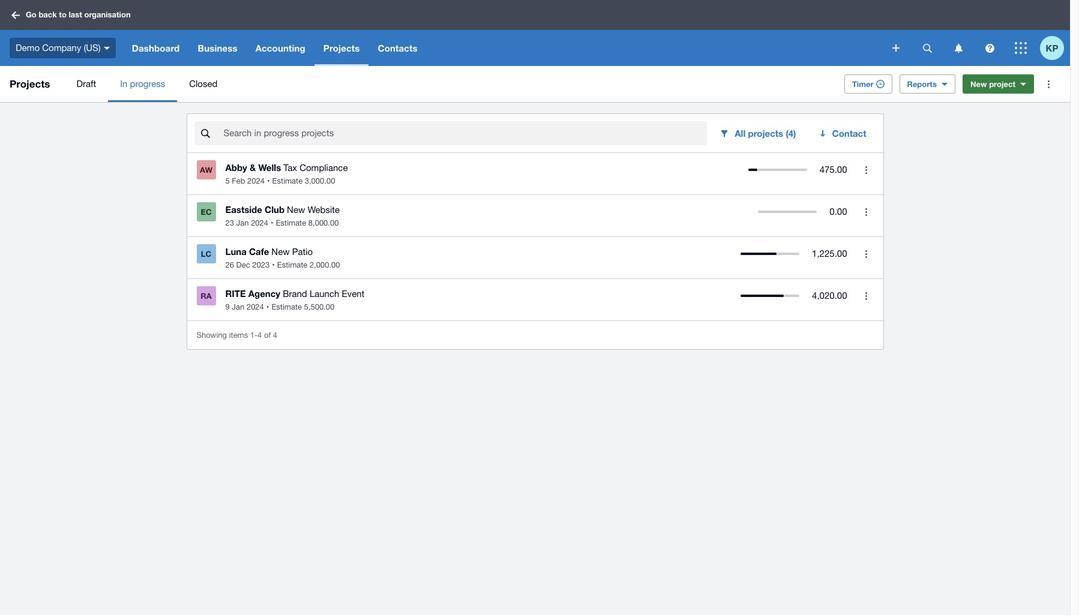 Task type: locate. For each thing, give the bounding box(es) containing it.
items
[[229, 331, 248, 340]]

1 horizontal spatial 4
[[273, 331, 278, 340]]

agency
[[249, 288, 281, 299]]

2 vertical spatial new
[[272, 247, 290, 257]]

more options image
[[855, 200, 879, 224], [855, 284, 879, 308]]

projects down demo
[[10, 77, 50, 90]]

estimate down club
[[276, 219, 306, 228]]

&
[[250, 162, 256, 173]]

demo company (us)
[[16, 42, 101, 53]]

jan
[[236, 219, 249, 228], [232, 303, 245, 312]]

jan right '23'
[[236, 219, 249, 228]]

progress
[[130, 79, 165, 89]]

closed
[[189, 79, 218, 89]]

2024 inside rite agency brand launch event 9 jan 2024 • estimate 5,500.00
[[247, 303, 264, 312]]

23
[[226, 219, 234, 228]]

closed link
[[177, 66, 230, 102]]

more options image right 4,020.00
[[855, 284, 879, 308]]

patio
[[292, 247, 313, 257]]

cafe
[[249, 246, 269, 257]]

new right cafe
[[272, 247, 290, 257]]

2 more options image from the top
[[855, 284, 879, 308]]

4 left of
[[258, 331, 262, 340]]

in
[[120, 79, 128, 89]]

demo
[[16, 42, 40, 53]]

• inside "luna cafe new patio 26 dec 2023 • estimate 2,000.00"
[[272, 261, 275, 270]]

•
[[267, 177, 270, 186], [271, 219, 274, 228], [272, 261, 275, 270], [267, 303, 269, 312]]

project
[[990, 79, 1016, 89]]

1 vertical spatial 2024
[[251, 219, 269, 228]]

estimate down the tax
[[272, 177, 303, 186]]

9
[[226, 303, 230, 312]]

dashboard link
[[123, 30, 189, 66]]

new for eastside club
[[287, 205, 305, 215]]

4 right of
[[273, 331, 278, 340]]

2024 for &
[[248, 177, 265, 186]]

• down agency
[[267, 303, 269, 312]]

estimate inside the eastside club new website 23 jan 2024 • estimate 8,000.00
[[276, 219, 306, 228]]

feb
[[232, 177, 245, 186]]

2 vertical spatial more options image
[[855, 242, 879, 266]]

5,500.00
[[304, 303, 335, 312]]

svg image up reports popup button at the right
[[955, 44, 963, 53]]

contacts button
[[369, 30, 427, 66]]

1 vertical spatial jan
[[232, 303, 245, 312]]

0 vertical spatial projects
[[324, 43, 360, 53]]

1 more options image from the top
[[855, 200, 879, 224]]

projects
[[324, 43, 360, 53], [10, 77, 50, 90]]

1 vertical spatial new
[[287, 205, 305, 215]]

1 4 from the left
[[258, 331, 262, 340]]

of
[[264, 331, 271, 340]]

svg image left kp
[[1016, 42, 1028, 54]]

more options image down kp
[[1037, 72, 1061, 96]]

showing items 1-4 of 4
[[197, 331, 278, 340]]

all projects (4)
[[735, 128, 797, 139]]

estimate down patio
[[277, 261, 308, 270]]

0 vertical spatial new
[[971, 79, 988, 89]]

new inside "luna cafe new patio 26 dec 2023 • estimate 2,000.00"
[[272, 247, 290, 257]]

svg image
[[1016, 42, 1028, 54], [955, 44, 963, 53], [104, 47, 110, 50]]

4
[[258, 331, 262, 340], [273, 331, 278, 340]]

0 vertical spatial jan
[[236, 219, 249, 228]]

1 vertical spatial more options image
[[855, 158, 879, 182]]

svg image inside demo company (us) popup button
[[104, 47, 110, 50]]

1 horizontal spatial svg image
[[955, 44, 963, 53]]

(us)
[[84, 42, 101, 53]]

2024 down club
[[251, 219, 269, 228]]

event
[[342, 289, 365, 299]]

more options image for new
[[855, 242, 879, 266]]

0 horizontal spatial 4
[[258, 331, 262, 340]]

4,020.00
[[813, 291, 848, 301]]

new inside the eastside club new website 23 jan 2024 • estimate 8,000.00
[[287, 205, 305, 215]]

projects left the contacts
[[324, 43, 360, 53]]

more options image right 475.00
[[855, 158, 879, 182]]

0 vertical spatial 2024
[[248, 177, 265, 186]]

2 vertical spatial 2024
[[247, 303, 264, 312]]

projects
[[749, 128, 784, 139]]

new for luna cafe
[[272, 247, 290, 257]]

draft
[[77, 79, 96, 89]]

2024 inside the abby & wells tax compliance 5 feb 2024 • estimate 3,000.00
[[248, 177, 265, 186]]

new right club
[[287, 205, 305, 215]]

0 vertical spatial more options image
[[855, 200, 879, 224]]

brand
[[283, 289, 307, 299]]

accounting button
[[247, 30, 315, 66]]

• right 2023
[[272, 261, 275, 270]]

to
[[59, 10, 67, 19]]

more options image
[[1037, 72, 1061, 96], [855, 158, 879, 182], [855, 242, 879, 266]]

2024 for agency
[[247, 303, 264, 312]]

go
[[26, 10, 37, 19]]

estimate
[[272, 177, 303, 186], [276, 219, 306, 228], [277, 261, 308, 270], [272, 303, 302, 312]]

2024
[[248, 177, 265, 186], [251, 219, 269, 228], [247, 303, 264, 312]]

1 vertical spatial more options image
[[855, 284, 879, 308]]

more options image right 1,225.00
[[855, 242, 879, 266]]

estimate down brand
[[272, 303, 302, 312]]

more options image for club
[[855, 200, 879, 224]]

1 vertical spatial projects
[[10, 77, 50, 90]]

banner
[[0, 0, 1071, 66]]

0 horizontal spatial projects
[[10, 77, 50, 90]]

svg image
[[11, 11, 20, 19], [923, 44, 932, 53], [986, 44, 995, 53], [893, 44, 900, 52]]

jan right 9
[[232, 303, 245, 312]]

• down club
[[271, 219, 274, 228]]

new
[[971, 79, 988, 89], [287, 205, 305, 215], [272, 247, 290, 257]]

2024 down agency
[[247, 303, 264, 312]]

• down wells
[[267, 177, 270, 186]]

all
[[735, 128, 746, 139]]

projects inside dropdown button
[[324, 43, 360, 53]]

reports button
[[900, 74, 956, 94]]

svg image right (us)
[[104, 47, 110, 50]]

all projects (4) button
[[713, 121, 806, 145]]

estimate inside rite agency brand launch event 9 jan 2024 • estimate 5,500.00
[[272, 303, 302, 312]]

1 horizontal spatial projects
[[324, 43, 360, 53]]

new left "project"
[[971, 79, 988, 89]]

wells
[[259, 162, 281, 173]]

rite agency brand launch event 9 jan 2024 • estimate 5,500.00
[[226, 288, 365, 312]]

business button
[[189, 30, 247, 66]]

more options image for wells
[[855, 158, 879, 182]]

rite
[[226, 288, 246, 299]]

kp button
[[1041, 30, 1071, 66]]

2024 down "&"
[[248, 177, 265, 186]]

5
[[226, 177, 230, 186]]

1,225.00
[[813, 249, 848, 259]]

0 horizontal spatial svg image
[[104, 47, 110, 50]]

more options image right 0.00
[[855, 200, 879, 224]]

2023
[[252, 261, 270, 270]]



Task type: describe. For each thing, give the bounding box(es) containing it.
draft link
[[64, 66, 108, 102]]

website
[[308, 205, 340, 215]]

jan inside rite agency brand launch event 9 jan 2024 • estimate 5,500.00
[[232, 303, 245, 312]]

3,000.00
[[305, 177, 335, 186]]

contact button
[[811, 121, 877, 145]]

club
[[265, 204, 285, 215]]

timer
[[853, 79, 874, 89]]

showing
[[197, 331, 227, 340]]

go back to last organisation
[[26, 10, 131, 19]]

estimate inside "luna cafe new patio 26 dec 2023 • estimate 2,000.00"
[[277, 261, 308, 270]]

in progress link
[[108, 66, 177, 102]]

last
[[69, 10, 82, 19]]

1-
[[250, 331, 258, 340]]

jan inside the eastside club new website 23 jan 2024 • estimate 8,000.00
[[236, 219, 249, 228]]

more options image for agency
[[855, 284, 879, 308]]

2 horizontal spatial svg image
[[1016, 42, 1028, 54]]

contact
[[833, 128, 867, 139]]

go back to last organisation link
[[7, 4, 138, 26]]

accounting
[[256, 43, 306, 53]]

aw
[[200, 165, 213, 175]]

dec
[[236, 261, 250, 270]]

ec
[[201, 207, 212, 217]]

tax
[[284, 163, 297, 173]]

in progress
[[120, 79, 165, 89]]

2024 inside the eastside club new website 23 jan 2024 • estimate 8,000.00
[[251, 219, 269, 228]]

launch
[[310, 289, 340, 299]]

luna
[[226, 246, 247, 257]]

svg image inside 'go back to last organisation' link
[[11, 11, 20, 19]]

new project
[[971, 79, 1016, 89]]

2 4 from the left
[[273, 331, 278, 340]]

ra
[[201, 291, 212, 301]]

dashboard
[[132, 43, 180, 53]]

8,000.00
[[309, 219, 339, 228]]

abby
[[226, 162, 247, 173]]

kp
[[1047, 42, 1059, 53]]

back
[[39, 10, 57, 19]]

organisation
[[84, 10, 131, 19]]

contacts
[[378, 43, 418, 53]]

• inside the abby & wells tax compliance 5 feb 2024 • estimate 3,000.00
[[267, 177, 270, 186]]

26
[[226, 261, 234, 270]]

Search in progress projects search field
[[223, 122, 708, 145]]

abby & wells tax compliance 5 feb 2024 • estimate 3,000.00
[[226, 162, 348, 186]]

eastside club new website 23 jan 2024 • estimate 8,000.00
[[226, 204, 340, 228]]

timer button
[[845, 74, 893, 94]]

banner containing kp
[[0, 0, 1071, 66]]

compliance
[[300, 163, 348, 173]]

business
[[198, 43, 238, 53]]

2,000.00
[[310, 261, 340, 270]]

demo company (us) button
[[0, 30, 123, 66]]

(4)
[[786, 128, 797, 139]]

new inside "popup button"
[[971, 79, 988, 89]]

0 vertical spatial more options image
[[1037, 72, 1061, 96]]

luna cafe new patio 26 dec 2023 • estimate 2,000.00
[[226, 246, 340, 270]]

• inside the eastside club new website 23 jan 2024 • estimate 8,000.00
[[271, 219, 274, 228]]

reports
[[908, 79, 937, 89]]

company
[[42, 42, 81, 53]]

lc
[[201, 249, 212, 259]]

• inside rite agency brand launch event 9 jan 2024 • estimate 5,500.00
[[267, 303, 269, 312]]

new project button
[[963, 74, 1035, 94]]

projects button
[[315, 30, 369, 66]]

eastside
[[226, 204, 262, 215]]

estimate inside the abby & wells tax compliance 5 feb 2024 • estimate 3,000.00
[[272, 177, 303, 186]]

475.00
[[820, 165, 848, 175]]

0.00
[[830, 207, 848, 217]]



Task type: vqa. For each thing, say whether or not it's contained in the screenshot.
'3,000.00'
yes



